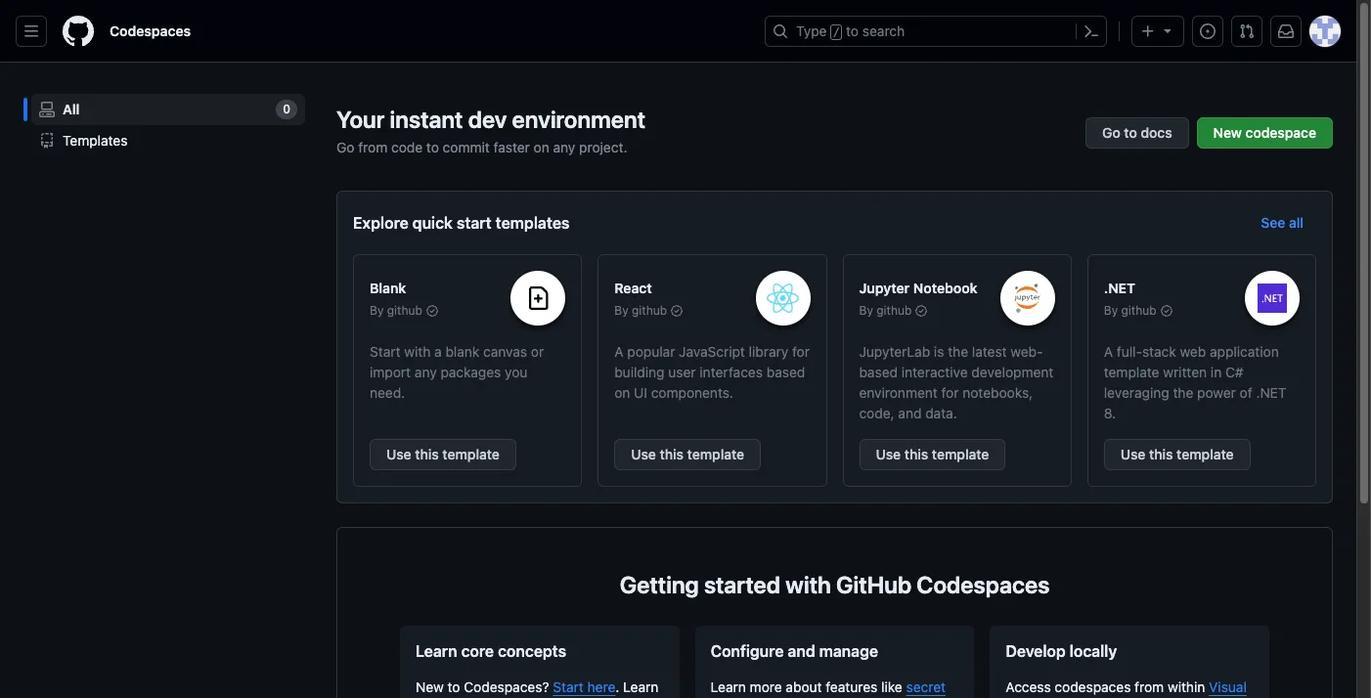 Task type: locate. For each thing, give the bounding box(es) containing it.
popular
[[627, 343, 675, 360]]

1 horizontal spatial environment
[[859, 384, 938, 401]]

verified image for popular
[[671, 305, 683, 316]]

learn left more
[[711, 679, 746, 695]]

1 based from the left
[[766, 364, 805, 380]]

use for jupyterlab is the latest web- based interactive development environment for notebooks, code, and data.
[[876, 446, 901, 463]]

github
[[387, 303, 422, 317], [632, 303, 667, 317], [877, 303, 912, 317], [1121, 303, 1157, 317]]

leveraging
[[1104, 384, 1169, 401]]

notebook
[[913, 279, 978, 296]]

react
[[614, 279, 652, 296]]

.net up full-
[[1104, 279, 1135, 296]]

with left a at left
[[404, 343, 431, 360]]

go
[[1102, 124, 1121, 141], [336, 139, 354, 155]]

github for blank
[[387, 303, 422, 317]]

1 horizontal spatial any
[[553, 139, 575, 155]]

learn left core
[[416, 643, 457, 660]]

0 horizontal spatial a
[[614, 343, 624, 360]]

1 this from the left
[[415, 446, 439, 463]]

for right library
[[792, 343, 810, 360]]

3 use this template from the left
[[876, 446, 989, 463]]

on
[[534, 139, 549, 155], [614, 384, 630, 401]]

environment up project.
[[512, 106, 645, 133]]

use this template button down need.
[[370, 439, 516, 470]]

a
[[434, 343, 442, 360]]

0 vertical spatial the
[[948, 343, 968, 360]]

2 horizontal spatial verified image
[[916, 305, 927, 316]]

visual
[[1006, 679, 1247, 698]]

this down components. in the bottom of the page
[[660, 446, 684, 463]]

from down your
[[358, 139, 388, 155]]

based inside jupyterlab is the latest web- based interactive development environment for notebooks, code, and data.
[[859, 364, 898, 380]]

by github for jupyter notebook
[[859, 303, 912, 317]]

3 by github from the left
[[859, 303, 912, 317]]

repo template image
[[39, 133, 55, 149]]

new codespace link
[[1197, 117, 1333, 149]]

by for react
[[614, 303, 629, 317]]

0 horizontal spatial new
[[416, 679, 444, 695]]

a inside a full-stack web application template written in c# leveraging the power of .net 8.
[[1104, 343, 1113, 360]]

1 vertical spatial with
[[786, 571, 831, 599]]

2 a from the left
[[1104, 343, 1113, 360]]

use for a popular javascript library for building user interfaces based on ui components.
[[631, 446, 656, 463]]

a popular javascript library for building user interfaces based on ui components.
[[614, 343, 810, 401]]

0 horizontal spatial learn
[[416, 643, 457, 660]]

2 use from the left
[[631, 446, 656, 463]]

2 github from the left
[[632, 303, 667, 317]]

on left ui
[[614, 384, 630, 401]]

3 github from the left
[[877, 303, 912, 317]]

0 horizontal spatial codespaces
[[110, 22, 191, 39]]

any inside start with a blank canvas or import any packages you need.
[[415, 364, 437, 380]]

new for new to codespaces? start here
[[416, 679, 444, 695]]

environment
[[512, 106, 645, 133], [859, 384, 938, 401]]

1 horizontal spatial a
[[1104, 343, 1113, 360]]

triangle down image
[[1160, 22, 1176, 38]]

. learn
[[416, 679, 659, 698]]

javascript
[[679, 343, 745, 360]]

github for jupyter notebook
[[877, 303, 912, 317]]

1 horizontal spatial start
[[553, 679, 584, 695]]

based down library
[[766, 364, 805, 380]]

0 horizontal spatial and
[[788, 643, 815, 660]]

use this template button down components. in the bottom of the page
[[614, 439, 761, 470]]

1 use from the left
[[386, 446, 411, 463]]

by github for .net
[[1104, 303, 1157, 317]]

explore
[[353, 214, 409, 232]]

1 vertical spatial and
[[788, 643, 815, 660]]

environment up 'code,'
[[859, 384, 938, 401]]

0 vertical spatial environment
[[512, 106, 645, 133]]

1 vertical spatial environment
[[859, 384, 938, 401]]

codespaces right the homepage "icon"
[[110, 22, 191, 39]]

2 verified image from the left
[[671, 305, 683, 316]]

1 horizontal spatial verified image
[[671, 305, 683, 316]]

start left 'here'
[[553, 679, 584, 695]]

0 vertical spatial on
[[534, 139, 549, 155]]

use for start with a blank canvas or import any packages you need.
[[386, 446, 411, 463]]

plus image
[[1140, 23, 1156, 39]]

use this template for notebooks,
[[876, 446, 989, 463]]

1 horizontal spatial learn
[[623, 679, 659, 695]]

a full-stack web application template written in c# leveraging the power of .net 8.
[[1104, 343, 1287, 422]]

2 horizontal spatial learn
[[711, 679, 746, 695]]

import
[[370, 364, 411, 380]]

github down jupyter
[[877, 303, 912, 317]]

issue opened image
[[1200, 23, 1216, 39]]

with left the github
[[786, 571, 831, 599]]

1 vertical spatial any
[[415, 364, 437, 380]]

by github
[[370, 303, 422, 317], [614, 303, 667, 317], [859, 303, 912, 317], [1104, 303, 1157, 317]]

by github down .net link
[[1104, 303, 1157, 317]]

use this template for the
[[1121, 446, 1234, 463]]

on inside the a popular javascript library for building user interfaces based on ui components.
[[614, 384, 630, 401]]

your instant dev environment go from code to commit faster on any project.
[[336, 106, 645, 155]]

configure
[[711, 643, 784, 660]]

quick
[[412, 214, 453, 232]]

0 horizontal spatial on
[[534, 139, 549, 155]]

like
[[881, 679, 902, 695]]

by down blank link
[[370, 303, 384, 317]]

4 by github from the left
[[1104, 303, 1157, 317]]

jupyter notebook image
[[1015, 283, 1041, 313]]

concepts
[[498, 643, 566, 660]]

0 horizontal spatial based
[[766, 364, 805, 380]]

to left docs
[[1124, 124, 1137, 141]]

template inside a full-stack web application template written in c# leveraging the power of .net 8.
[[1104, 364, 1159, 380]]

0 vertical spatial start
[[370, 343, 401, 360]]

with inside start with a blank canvas or import any packages you need.
[[404, 343, 431, 360]]

use down ui
[[631, 446, 656, 463]]

0 horizontal spatial any
[[415, 364, 437, 380]]

a inside the a popular javascript library for building user interfaces based on ui components.
[[614, 343, 624, 360]]

new left the codespace
[[1213, 124, 1242, 141]]

see
[[1261, 214, 1285, 231]]

1 horizontal spatial new
[[1213, 124, 1242, 141]]

any down a at left
[[415, 364, 437, 380]]

this down data.
[[904, 446, 928, 463]]

getting
[[620, 571, 699, 599]]

use down 'code,'
[[876, 446, 901, 463]]

1 horizontal spatial the
[[1173, 384, 1194, 401]]

0 vertical spatial new
[[1213, 124, 1242, 141]]

start up 'import'
[[370, 343, 401, 360]]

0 horizontal spatial .net
[[1104, 279, 1135, 296]]

3 by from the left
[[859, 303, 873, 317]]

verified image for with
[[426, 305, 438, 316]]

interactive
[[901, 364, 968, 380]]

blank link
[[370, 279, 406, 296]]

0 horizontal spatial go
[[336, 139, 354, 155]]

a up building
[[614, 343, 624, 360]]

jupyter
[[859, 279, 910, 296]]

and up about
[[788, 643, 815, 660]]

0 horizontal spatial for
[[792, 343, 810, 360]]

1 use this template from the left
[[386, 446, 500, 463]]

codespaces image
[[39, 102, 55, 117]]

to right code
[[426, 139, 439, 155]]

verified image for is
[[916, 305, 927, 316]]

learn right .
[[623, 679, 659, 695]]

learn for learn core concepts
[[416, 643, 457, 660]]

by down react
[[614, 303, 629, 317]]

for
[[792, 343, 810, 360], [941, 384, 959, 401]]

template down packages
[[442, 446, 500, 463]]

by down jupyter
[[859, 303, 873, 317]]

1 vertical spatial for
[[941, 384, 959, 401]]

verified image
[[426, 305, 438, 316], [671, 305, 683, 316], [916, 305, 927, 316]]

this down start with a blank canvas or import any packages you need.
[[415, 446, 439, 463]]

core
[[461, 643, 494, 660]]

this
[[415, 446, 439, 463], [660, 446, 684, 463], [904, 446, 928, 463], [1149, 446, 1173, 463]]

the down written at the right
[[1173, 384, 1194, 401]]

0 horizontal spatial environment
[[512, 106, 645, 133]]

use this template for need.
[[386, 446, 500, 463]]

3 verified image from the left
[[916, 305, 927, 316]]

3 use from the left
[[876, 446, 901, 463]]

4 use this template button from the left
[[1104, 439, 1251, 470]]

getting started with github codespaces
[[620, 571, 1050, 599]]

go down your
[[336, 139, 354, 155]]

0 vertical spatial with
[[404, 343, 431, 360]]

1 vertical spatial the
[[1173, 384, 1194, 401]]

0 vertical spatial codespaces
[[110, 22, 191, 39]]

2 based from the left
[[859, 364, 898, 380]]

1 vertical spatial start
[[553, 679, 584, 695]]

1 vertical spatial from
[[1135, 679, 1164, 695]]

3 this from the left
[[904, 446, 928, 463]]

templates link
[[31, 125, 305, 156]]

type / to search
[[796, 22, 905, 39]]

/
[[833, 25, 840, 39]]

codespaces?
[[464, 679, 549, 695]]

use down need.
[[386, 446, 411, 463]]

4 github from the left
[[1121, 303, 1157, 317]]

codespaces
[[1055, 679, 1131, 695]]

secret
[[711, 679, 946, 698]]

template down full-
[[1104, 364, 1159, 380]]

0 horizontal spatial from
[[358, 139, 388, 155]]

learn
[[416, 643, 457, 660], [623, 679, 659, 695], [711, 679, 746, 695]]

0 horizontal spatial with
[[404, 343, 431, 360]]

1 by github from the left
[[370, 303, 422, 317]]

use this template down power
[[1121, 446, 1234, 463]]

by for jupyter notebook
[[859, 303, 873, 317]]

1 vertical spatial .net
[[1256, 384, 1287, 401]]

to
[[846, 22, 859, 39], [1124, 124, 1137, 141], [426, 139, 439, 155], [447, 679, 460, 695]]

this down leveraging at the bottom
[[1149, 446, 1173, 463]]

4 use from the left
[[1121, 446, 1146, 463]]

a left full-
[[1104, 343, 1113, 360]]

new for new codespace
[[1213, 124, 1242, 141]]

dev
[[468, 106, 507, 133]]

packages
[[441, 364, 501, 380]]

from
[[358, 139, 388, 155], [1135, 679, 1164, 695]]

1 by from the left
[[370, 303, 384, 317]]

verified image up a at left
[[426, 305, 438, 316]]

written
[[1163, 364, 1207, 380]]

2 by github from the left
[[614, 303, 667, 317]]

github down blank link
[[387, 303, 422, 317]]

github down react
[[632, 303, 667, 317]]

use this template down need.
[[386, 446, 500, 463]]

this for notebooks,
[[904, 446, 928, 463]]

1 vertical spatial codespaces
[[917, 571, 1050, 599]]

about
[[786, 679, 822, 695]]

.net right of
[[1256, 384, 1287, 401]]

learn more about features like
[[711, 679, 906, 695]]

on inside the your instant dev environment go from code to commit faster on any project.
[[534, 139, 549, 155]]

with
[[404, 343, 431, 360], [786, 571, 831, 599]]

use
[[386, 446, 411, 463], [631, 446, 656, 463], [876, 446, 901, 463], [1121, 446, 1146, 463]]

1 vertical spatial on
[[614, 384, 630, 401]]

template down components. in the bottom of the page
[[687, 446, 744, 463]]

verified image
[[1160, 305, 1172, 316]]

0 horizontal spatial the
[[948, 343, 968, 360]]

by github down blank link
[[370, 303, 422, 317]]

2 by from the left
[[614, 303, 629, 317]]

template down data.
[[932, 446, 989, 463]]

from left within
[[1135, 679, 1164, 695]]

new down learn core concepts
[[416, 679, 444, 695]]

use this template button
[[370, 439, 516, 470], [614, 439, 761, 470], [859, 439, 1006, 470], [1104, 439, 1251, 470]]

1 horizontal spatial on
[[614, 384, 630, 401]]

codespaces
[[110, 22, 191, 39], [917, 571, 1050, 599]]

for up data.
[[941, 384, 959, 401]]

canvas
[[483, 343, 527, 360]]

0 vertical spatial any
[[553, 139, 575, 155]]

1 horizontal spatial and
[[898, 405, 922, 422]]

template
[[1104, 364, 1159, 380], [442, 446, 500, 463], [687, 446, 744, 463], [932, 446, 989, 463], [1177, 446, 1234, 463]]

4 use this template from the left
[[1121, 446, 1234, 463]]

github left verified icon
[[1121, 303, 1157, 317]]

the right is
[[948, 343, 968, 360]]

1 github from the left
[[387, 303, 422, 317]]

0 vertical spatial and
[[898, 405, 922, 422]]

by github down jupyter
[[859, 303, 912, 317]]

1 vertical spatial new
[[416, 679, 444, 695]]

any left project.
[[553, 139, 575, 155]]

use this template button for the
[[1104, 439, 1251, 470]]

0 horizontal spatial verified image
[[426, 305, 438, 316]]

access
[[1006, 679, 1051, 695]]

this for ui
[[660, 446, 684, 463]]

verified image up popular
[[671, 305, 683, 316]]

new
[[1213, 124, 1242, 141], [416, 679, 444, 695]]

and left data.
[[898, 405, 922, 422]]

use this template down components. in the bottom of the page
[[631, 446, 744, 463]]

secret link
[[711, 679, 946, 698]]

based down jupyterlab
[[859, 364, 898, 380]]

template for start with a blank canvas or import any packages you need.
[[442, 446, 500, 463]]

for inside jupyterlab is the latest web- based interactive development environment for notebooks, code, and data.
[[941, 384, 959, 401]]

0 vertical spatial for
[[792, 343, 810, 360]]

0 horizontal spatial start
[[370, 343, 401, 360]]

by github down react
[[614, 303, 667, 317]]

stack
[[1142, 343, 1176, 360]]

by github for react
[[614, 303, 667, 317]]

on right "faster"
[[534, 139, 549, 155]]

template down power
[[1177, 446, 1234, 463]]

any
[[553, 139, 575, 155], [415, 364, 437, 380]]

1 horizontal spatial with
[[786, 571, 831, 599]]

faster
[[493, 139, 530, 155]]

command palette image
[[1084, 23, 1099, 39]]

3 use this template button from the left
[[859, 439, 1006, 470]]

2 this from the left
[[660, 446, 684, 463]]

the inside a full-stack web application template written in c# leveraging the power of .net 8.
[[1173, 384, 1194, 401]]

start inside start with a blank canvas or import any packages you need.
[[370, 343, 401, 360]]

verified image down jupyter notebook
[[916, 305, 927, 316]]

web
[[1180, 343, 1206, 360]]

homepage image
[[63, 16, 94, 47]]

use this template button down power
[[1104, 439, 1251, 470]]

manage
[[819, 643, 878, 660]]

environment inside the your instant dev environment go from code to commit faster on any project.
[[512, 106, 645, 133]]

1 horizontal spatial for
[[941, 384, 959, 401]]

the
[[948, 343, 968, 360], [1173, 384, 1194, 401]]

4 by from the left
[[1104, 303, 1118, 317]]

1 a from the left
[[614, 343, 624, 360]]

use this template button down data.
[[859, 439, 1006, 470]]

use this template
[[386, 446, 500, 463], [631, 446, 744, 463], [876, 446, 989, 463], [1121, 446, 1234, 463]]

codespaces up develop
[[917, 571, 1050, 599]]

by down .net link
[[1104, 303, 1118, 317]]

go left docs
[[1102, 124, 1121, 141]]

2 use this template from the left
[[631, 446, 744, 463]]

1 verified image from the left
[[426, 305, 438, 316]]

in
[[1211, 364, 1222, 380]]

use down leveraging at the bottom
[[1121, 446, 1146, 463]]

use this template down data.
[[876, 446, 989, 463]]

0 vertical spatial from
[[358, 139, 388, 155]]

1 use this template button from the left
[[370, 439, 516, 470]]

1 horizontal spatial .net
[[1256, 384, 1287, 401]]

1 horizontal spatial based
[[859, 364, 898, 380]]

4 this from the left
[[1149, 446, 1173, 463]]

go inside the your instant dev environment go from code to commit faster on any project.
[[336, 139, 354, 155]]

2 use this template button from the left
[[614, 439, 761, 470]]

by
[[370, 303, 384, 317], [614, 303, 629, 317], [859, 303, 873, 317], [1104, 303, 1118, 317]]



Task type: vqa. For each thing, say whether or not it's contained in the screenshot.
ninth directory icon
no



Task type: describe. For each thing, give the bounding box(es) containing it.
user
[[668, 364, 696, 380]]

based inside the a popular javascript library for building user interfaces based on ui components.
[[766, 364, 805, 380]]

your
[[336, 106, 385, 133]]

template for a popular javascript library for building user interfaces based on ui components.
[[687, 446, 744, 463]]

use this template button for ui
[[614, 439, 761, 470]]

all
[[63, 101, 80, 117]]

.net link
[[1104, 279, 1135, 296]]

template for a full-stack web application template written in c# leveraging the power of .net 8.
[[1177, 446, 1234, 463]]

a for a full-stack web application template written in c# leveraging the power of .net 8.
[[1104, 343, 1113, 360]]

development
[[972, 364, 1054, 380]]

to right /
[[846, 22, 859, 39]]

code,
[[859, 405, 894, 422]]

jupyterlab
[[859, 343, 930, 360]]

here
[[587, 679, 616, 695]]

by for blank
[[370, 303, 384, 317]]

1 horizontal spatial from
[[1135, 679, 1164, 695]]

github
[[836, 571, 912, 599]]

notebooks,
[[963, 384, 1033, 401]]

1 horizontal spatial codespaces
[[917, 571, 1050, 599]]

start
[[457, 214, 492, 232]]

templates
[[63, 132, 128, 149]]

learn for learn more about features like
[[711, 679, 746, 695]]

search
[[862, 22, 905, 39]]

use this template button for need.
[[370, 439, 516, 470]]

code
[[391, 139, 423, 155]]

configure and manage
[[711, 643, 878, 660]]

develop locally
[[1006, 643, 1117, 660]]

ui
[[634, 384, 647, 401]]

start with a blank canvas or import any packages you need.
[[370, 343, 544, 401]]

file added image
[[526, 287, 550, 310]]

github for react
[[632, 303, 667, 317]]

latest
[[972, 343, 1007, 360]]

learn core concepts
[[416, 643, 566, 660]]

to inside go to docs link
[[1124, 124, 1137, 141]]

codespace
[[1246, 124, 1316, 141]]

template for jupyterlab is the latest web- based interactive development environment for notebooks, code, and data.
[[932, 446, 989, 463]]

explore quick start templates
[[353, 214, 570, 232]]

by github for blank
[[370, 303, 422, 317]]

react image
[[766, 284, 799, 313]]

for inside the a popular javascript library for building user interfaces based on ui components.
[[792, 343, 810, 360]]

any inside the your instant dev environment go from code to commit faster on any project.
[[553, 139, 575, 155]]

access codespaces from within
[[1006, 679, 1209, 695]]

blank
[[370, 279, 406, 296]]

features
[[826, 679, 878, 695]]

start here link
[[553, 679, 616, 695]]

see all
[[1261, 214, 1304, 231]]

jupyter notebook
[[859, 279, 978, 296]]

application
[[1210, 343, 1279, 360]]

a for a popular javascript library for building user interfaces based on ui components.
[[614, 343, 624, 360]]

data.
[[925, 405, 957, 422]]

the inside jupyterlab is the latest web- based interactive development environment for notebooks, code, and data.
[[948, 343, 968, 360]]

react link
[[614, 279, 652, 296]]

from inside the your instant dev environment go from code to commit faster on any project.
[[358, 139, 388, 155]]

started
[[704, 571, 781, 599]]

go to docs
[[1102, 124, 1172, 141]]

web-
[[1011, 343, 1043, 360]]

use this template for ui
[[631, 446, 744, 463]]

full-
[[1117, 343, 1142, 360]]

notifications image
[[1278, 23, 1294, 39]]

git pull request image
[[1239, 23, 1255, 39]]

.net image
[[1257, 283, 1287, 313]]

go to docs link
[[1086, 117, 1189, 149]]

docs
[[1141, 124, 1172, 141]]

building
[[614, 364, 665, 380]]

is
[[934, 343, 944, 360]]

.net inside a full-stack web application template written in c# leveraging the power of .net 8.
[[1256, 384, 1287, 401]]

or
[[531, 343, 544, 360]]

more
[[750, 679, 782, 695]]

of
[[1240, 384, 1252, 401]]

1 horizontal spatial go
[[1102, 124, 1121, 141]]

all
[[1289, 214, 1304, 231]]

learn inside . learn
[[623, 679, 659, 695]]

.
[[616, 679, 619, 695]]

and inside jupyterlab is the latest web- based interactive development environment for notebooks, code, and data.
[[898, 405, 922, 422]]

0 vertical spatial .net
[[1104, 279, 1135, 296]]

type
[[796, 22, 827, 39]]

need.
[[370, 384, 405, 401]]

new codespace
[[1213, 124, 1316, 141]]

templates
[[496, 214, 570, 232]]

locally
[[1070, 643, 1117, 660]]

library
[[749, 343, 789, 360]]

within
[[1168, 679, 1205, 695]]

0
[[283, 102, 290, 116]]

interfaces
[[700, 364, 763, 380]]

new to codespaces? start here
[[416, 679, 616, 695]]

jupyterlab is the latest web- based interactive development environment for notebooks, code, and data.
[[859, 343, 1054, 422]]

to inside the your instant dev environment go from code to commit faster on any project.
[[426, 139, 439, 155]]

power
[[1197, 384, 1236, 401]]

see all link
[[1248, 207, 1316, 239]]

blank
[[445, 343, 480, 360]]

project.
[[579, 139, 627, 155]]

github for .net
[[1121, 303, 1157, 317]]

use for a full-stack web application template written in c# leveraging the power of .net 8.
[[1121, 446, 1146, 463]]

components.
[[651, 384, 733, 401]]

8.
[[1104, 405, 1116, 422]]

commit
[[443, 139, 490, 155]]

visual link
[[1006, 679, 1247, 698]]

environment inside jupyterlab is the latest web- based interactive development environment for notebooks, code, and data.
[[859, 384, 938, 401]]

instant
[[390, 106, 463, 133]]

by for .net
[[1104, 303, 1118, 317]]

to down learn core concepts
[[447, 679, 460, 695]]

you
[[505, 364, 528, 380]]

develop
[[1006, 643, 1066, 660]]

use this template button for notebooks,
[[859, 439, 1006, 470]]

this for need.
[[415, 446, 439, 463]]

this for the
[[1149, 446, 1173, 463]]

c#
[[1225, 364, 1244, 380]]



